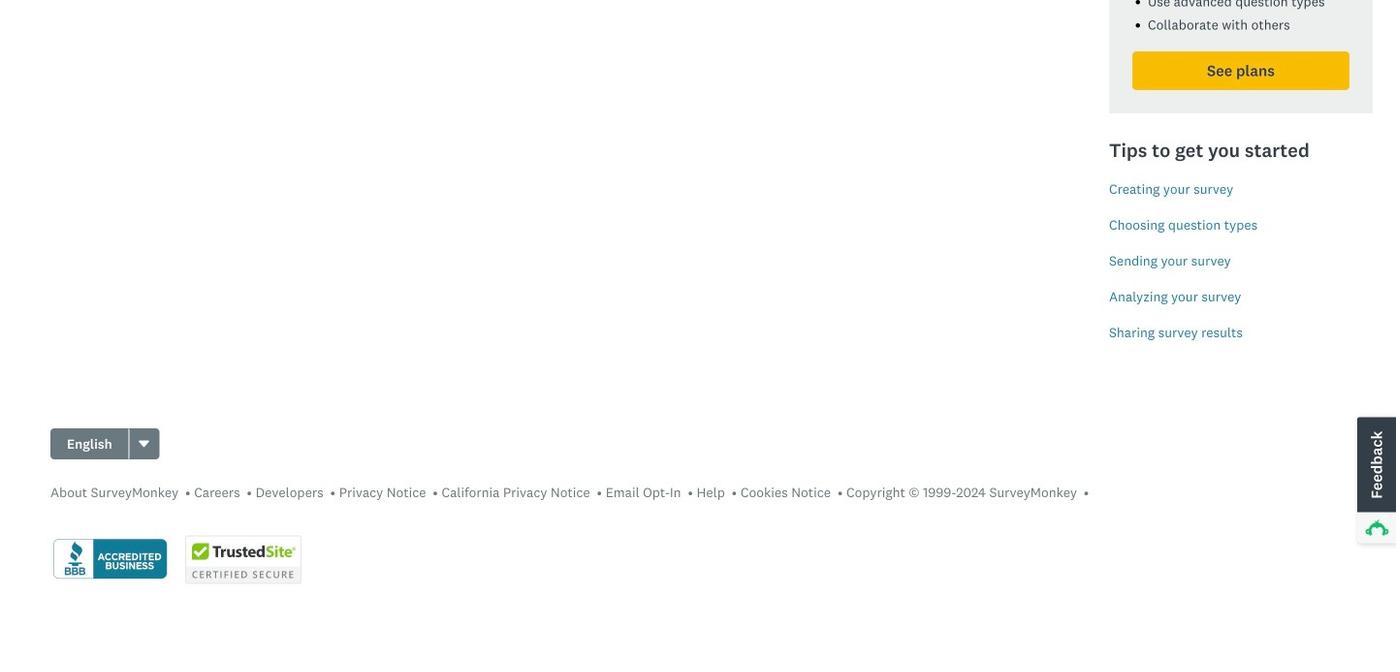 Task type: vqa. For each thing, say whether or not it's contained in the screenshot.
group
yes



Task type: locate. For each thing, give the bounding box(es) containing it.
click to verify bbb accreditation and to see a bbb report. image
[[50, 537, 170, 583]]

language dropdown image
[[137, 437, 151, 451], [139, 441, 149, 447]]

trustedsite helps keep you safe from identity theft, credit card fraud, spyware, spam, viruses and online scams image
[[185, 536, 302, 584]]

group
[[50, 429, 160, 460]]



